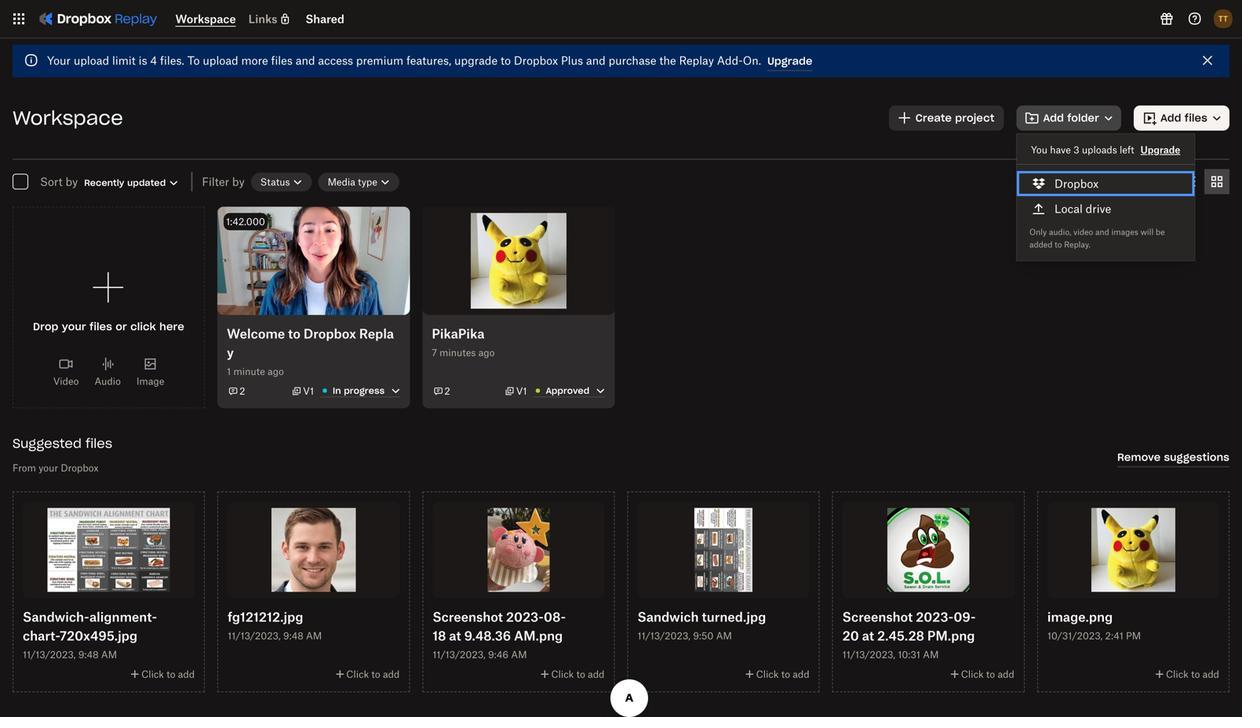 Task type: describe. For each thing, give the bounding box(es) containing it.
is
[[139, 54, 147, 67]]

9:50
[[693, 630, 714, 642]]

filter by
[[202, 175, 245, 188]]

click for sandwich turned.jpg
[[756, 669, 779, 680]]

features,
[[406, 54, 451, 67]]

purchase
[[609, 54, 656, 67]]

local drive
[[1055, 202, 1111, 215]]

and inside only audio, video and images will be added to replay.
[[1095, 227, 1109, 237]]

approved
[[546, 385, 590, 396]]

to for screenshot 2023-08- 18 at 9.48.36 am.png
[[576, 669, 585, 680]]

add for sandwich turned.jpg
[[793, 669, 810, 680]]

replay
[[679, 54, 714, 67]]

08-
[[544, 609, 566, 625]]

fg121212.jpg 11/13/2023, 9:48 am
[[228, 609, 322, 642]]

welcome to dropbox repla
[[227, 326, 394, 341]]

only
[[1030, 227, 1047, 237]]

from your dropbox
[[13, 462, 99, 474]]

pikapika
[[432, 326, 485, 341]]

1 vertical spatial files
[[86, 435, 112, 452]]

image
[[136, 375, 164, 387]]

your upload limit is 4 files. to upload more files and access premium features, upgrade to dropbox plus and purchase the replay add-on.
[[47, 54, 761, 67]]

to for sandwich turned.jpg
[[781, 669, 790, 680]]

image.png 10/31/2023, 2:41 pm
[[1047, 609, 1141, 642]]

have
[[1050, 144, 1071, 156]]

2:41
[[1105, 630, 1124, 642]]

upgrade
[[1141, 144, 1181, 156]]

tile view image
[[1208, 172, 1227, 191]]

image.png
[[1047, 609, 1113, 625]]

to for sandwich-alignment- chart-720x495.jpg
[[167, 669, 175, 680]]

1
[[227, 366, 231, 377]]

your
[[47, 54, 71, 67]]

ago inside welcome to dropbox repla y 1 minute ago
[[268, 366, 284, 377]]

in
[[333, 385, 341, 396]]

4
[[150, 54, 157, 67]]

your
[[39, 462, 58, 474]]

1:42.000
[[226, 216, 265, 228]]

uploads
[[1082, 144, 1117, 156]]

drive
[[1086, 202, 1111, 215]]

11/13/2023, inside "sandwich-alignment- chart-720x495.jpg 11/13/2023, 9:48 am"
[[23, 649, 76, 661]]

in progress button
[[319, 384, 402, 397]]

720x495.jpg
[[60, 628, 137, 644]]

limit
[[112, 54, 136, 67]]

local
[[1055, 202, 1083, 215]]

welcome to dropbox repla y 1 minute ago
[[227, 326, 394, 377]]

audio,
[[1049, 227, 1071, 237]]

dropbox inside menu item
[[1055, 177, 1099, 190]]

add for image.png
[[1203, 669, 1219, 680]]

links
[[248, 12, 277, 26]]

sort by
[[40, 175, 78, 188]]

am inside screenshot 2023-08- 18 at 9.48.36 am.png 11/13/2023, 9:46 am
[[511, 649, 527, 661]]

11/13/2023, inside screenshot 2023-08- 18 at 9.48.36 am.png 11/13/2023, 9:46 am
[[433, 649, 486, 661]]

click for fg121212.jpg
[[346, 669, 369, 680]]

sandwich-
[[23, 609, 89, 625]]

to for image.png
[[1191, 669, 1200, 680]]

video
[[53, 375, 79, 387]]

add for screenshot 2023-08- 18 at 9.48.36 am.png
[[588, 669, 605, 680]]

local drive menu item
[[1017, 196, 1195, 221]]

11/13/2023, inside 'fg121212.jpg 11/13/2023, 9:48 am'
[[228, 630, 281, 642]]

replay.
[[1064, 240, 1091, 250]]

suggested files
[[13, 435, 112, 452]]

approved button
[[532, 384, 607, 397]]

add for sandwich-alignment- chart-720x495.jpg
[[178, 669, 195, 680]]

0 vertical spatial workspace
[[175, 12, 236, 26]]

am inside 'fg121212.jpg 11/13/2023, 9:48 am'
[[306, 630, 322, 642]]

2 for y
[[239, 385, 245, 397]]

left
[[1120, 144, 1134, 156]]

upgrade
[[454, 54, 498, 67]]

click to add for sandwich-alignment- chart-720x495.jpg
[[141, 669, 195, 680]]

filter
[[202, 175, 229, 188]]

on.
[[743, 54, 761, 67]]

pikapika 7 minutes ago
[[432, 326, 495, 359]]

7
[[432, 347, 437, 359]]

to for fg121212.jpg
[[371, 669, 380, 680]]



Task type: vqa. For each thing, say whether or not it's contained in the screenshot.
right ago
yes



Task type: locate. For each thing, give the bounding box(es) containing it.
chart-
[[23, 628, 60, 644]]

by right 'sort'
[[66, 175, 78, 188]]

v1 for pikapika
[[516, 385, 527, 397]]

to
[[501, 54, 511, 67], [1055, 240, 1062, 250], [167, 669, 175, 680], [371, 669, 380, 680], [781, 669, 790, 680], [986, 669, 995, 680], [576, 669, 585, 680], [1191, 669, 1200, 680]]

files.
[[160, 54, 184, 67]]

dropbox menu item
[[1017, 171, 1195, 196]]

click to add for fg121212.jpg
[[346, 669, 400, 680]]

4 click from the left
[[961, 669, 984, 680]]

in progress
[[333, 385, 385, 396]]

11/13/2023, left the 9:46
[[433, 649, 486, 661]]

sort
[[40, 175, 63, 188]]

1 vertical spatial ago
[[268, 366, 284, 377]]

images
[[1112, 227, 1139, 237]]

1 horizontal spatial 9:48
[[283, 630, 304, 642]]

5 add from the left
[[588, 669, 605, 680]]

1 horizontal spatial upload
[[203, 54, 238, 67]]

0 horizontal spatial and
[[296, 54, 315, 67]]

shared link
[[306, 12, 344, 26], [306, 12, 344, 26]]

v1 left approved
[[516, 385, 527, 397]]

and right "plus"
[[586, 54, 606, 67]]

1 horizontal spatial by
[[232, 175, 245, 188]]

11/13/2023, left 9:50
[[638, 630, 690, 642]]

added
[[1030, 240, 1053, 250]]

and
[[296, 54, 315, 67], [586, 54, 606, 67], [1095, 227, 1109, 237]]

2 vertical spatial dropbox
[[61, 462, 99, 474]]

screenshot 2023-
[[843, 609, 954, 625], [433, 609, 544, 625]]

1 vertical spatial 9:48
[[78, 649, 99, 661]]

replay logo - go to homepage image
[[31, 6, 163, 31]]

1 upload from the left
[[74, 54, 109, 67]]

1 horizontal spatial dropbox
[[514, 54, 558, 67]]

0 horizontal spatial 2
[[239, 385, 245, 397]]

click to add for image.png
[[1166, 669, 1219, 680]]

premium
[[356, 54, 403, 67]]

11/13/2023, left 10:31
[[843, 649, 895, 661]]

ago
[[478, 347, 495, 359], [268, 366, 284, 377]]

20 at 2.45.28 pm.png
[[843, 628, 975, 644]]

09-
[[954, 609, 976, 625]]

to
[[187, 54, 200, 67]]

screenshot 2023- inside the screenshot 2023-09- 20 at 2.45.28 pm.png 11/13/2023, 10:31 am
[[843, 609, 954, 625]]

2 add from the left
[[383, 669, 400, 680]]

5 click to add from the left
[[551, 669, 605, 680]]

workspace
[[175, 12, 236, 26], [13, 106, 123, 130]]

files
[[271, 54, 293, 67], [86, 435, 112, 452]]

4 add from the left
[[998, 669, 1015, 680]]

2 down minute
[[239, 385, 245, 397]]

2 by from the left
[[232, 175, 245, 188]]

1 screenshot 2023- from the left
[[843, 609, 954, 625]]

2 click from the left
[[346, 669, 369, 680]]

suggested
[[13, 435, 82, 452]]

screenshot 2023-09- 20 at 2.45.28 pm.png 11/13/2023, 10:31 am
[[843, 609, 976, 661]]

progress
[[344, 385, 385, 396]]

9:48 down fg121212.jpg
[[283, 630, 304, 642]]

dropbox inside alert
[[514, 54, 558, 67]]

video
[[1074, 227, 1093, 237]]

sandwich turned.jpg 11/13/2023, 9:50 am
[[638, 609, 766, 642]]

1 horizontal spatial files
[[271, 54, 293, 67]]

am inside "sandwich-alignment- chart-720x495.jpg 11/13/2023, 9:48 am"
[[101, 649, 117, 661]]

to inside alert
[[501, 54, 511, 67]]

ago right minute
[[268, 366, 284, 377]]

5 click from the left
[[551, 669, 574, 680]]

11/13/2023, down fg121212.jpg
[[228, 630, 281, 642]]

ago right minutes
[[478, 347, 495, 359]]

screenshot 2023- for 08-
[[433, 609, 544, 625]]

am inside sandwich turned.jpg 11/13/2023, 9:50 am
[[716, 630, 732, 642]]

access
[[318, 54, 353, 67]]

0 horizontal spatial workspace
[[13, 106, 123, 130]]

click to add for screenshot 2023-08- 18 at 9.48.36 am.png
[[551, 669, 605, 680]]

1 horizontal spatial workspace
[[175, 12, 236, 26]]

3
[[1074, 144, 1079, 156]]

10:31
[[898, 649, 920, 661]]

menu
[[1017, 134, 1195, 261]]

and left access
[[296, 54, 315, 67]]

by right filter
[[232, 175, 245, 188]]

alignment-
[[89, 609, 157, 625]]

add for fg121212.jpg
[[383, 669, 400, 680]]

2
[[239, 385, 245, 397], [444, 385, 450, 397]]

click for image.png
[[1166, 669, 1189, 680]]

v1 for welcome to dropbox repla y
[[303, 385, 314, 397]]

9:48 down 720x495.jpg in the left of the page
[[78, 649, 99, 661]]

add
[[178, 669, 195, 680], [383, 669, 400, 680], [793, 669, 810, 680], [998, 669, 1015, 680], [588, 669, 605, 680], [1203, 669, 1219, 680]]

2 click to add from the left
[[346, 669, 400, 680]]

18 at 9.48.36 am.png
[[433, 628, 563, 644]]

minute
[[233, 366, 265, 377]]

your upload limit is 4 files. to upload more files and access premium features, upgrade to dropbox plus and purchase the replay add-on. alert
[[13, 45, 1230, 77]]

1 horizontal spatial ago
[[478, 347, 495, 359]]

minutes
[[440, 347, 476, 359]]

ago inside pikapika 7 minutes ago
[[478, 347, 495, 359]]

sandwich-alignment- chart-720x495.jpg 11/13/2023, 9:48 am
[[23, 609, 157, 661]]

2 v1 from the left
[[516, 385, 527, 397]]

11/13/2023, inside sandwich turned.jpg 11/13/2023, 9:50 am
[[638, 630, 690, 642]]

0 horizontal spatial by
[[66, 175, 78, 188]]

am inside the screenshot 2023-09- 20 at 2.45.28 pm.png 11/13/2023, 10:31 am
[[923, 649, 939, 661]]

v1 left in
[[303, 385, 314, 397]]

1 2 from the left
[[239, 385, 245, 397]]

0 horizontal spatial files
[[86, 435, 112, 452]]

menu containing dropbox
[[1017, 134, 1195, 261]]

more
[[241, 54, 268, 67]]

by for filter by
[[232, 175, 245, 188]]

pm
[[1126, 630, 1141, 642]]

6 add from the left
[[1203, 669, 1219, 680]]

9:48
[[283, 630, 304, 642], [78, 649, 99, 661]]

workspace up to
[[175, 12, 236, 26]]

1 horizontal spatial screenshot 2023-
[[843, 609, 954, 625]]

you have 3 uploads left upgrade
[[1031, 144, 1181, 156]]

upload left limit
[[74, 54, 109, 67]]

you
[[1031, 144, 1048, 156]]

6 click to add from the left
[[1166, 669, 1219, 680]]

dropbox down suggested files
[[61, 462, 99, 474]]

4 click to add from the left
[[961, 669, 1015, 680]]

2 for 7
[[444, 385, 450, 397]]

9:46
[[488, 649, 509, 661]]

0 horizontal spatial screenshot 2023-
[[433, 609, 544, 625]]

screenshot 2023- inside screenshot 2023-08- 18 at 9.48.36 am.png 11/13/2023, 9:46 am
[[433, 609, 544, 625]]

dropbox
[[514, 54, 558, 67], [1055, 177, 1099, 190], [61, 462, 99, 474]]

upgrade link
[[1141, 144, 1181, 156]]

0 horizontal spatial ago
[[268, 366, 284, 377]]

from
[[13, 462, 36, 474]]

files right the more
[[271, 54, 293, 67]]

0 vertical spatial 9:48
[[283, 630, 304, 642]]

upload
[[74, 54, 109, 67], [203, 54, 238, 67]]

y
[[227, 345, 234, 360]]

click for screenshot 2023-09- 20 at 2.45.28 pm.png
[[961, 669, 984, 680]]

9:48 inside 'fg121212.jpg 11/13/2023, 9:48 am'
[[283, 630, 304, 642]]

0 horizontal spatial upload
[[74, 54, 109, 67]]

list view image
[[1181, 172, 1200, 191]]

and right video
[[1095, 227, 1109, 237]]

screenshot 2023- up 20 at 2.45.28 pm.png
[[843, 609, 954, 625]]

tab list
[[1178, 169, 1230, 194]]

1 add from the left
[[178, 669, 195, 680]]

3 add from the left
[[793, 669, 810, 680]]

will
[[1141, 227, 1154, 237]]

sandwich turned.jpg
[[638, 609, 766, 625]]

1 by from the left
[[66, 175, 78, 188]]

1 vertical spatial workspace
[[13, 106, 123, 130]]

shared
[[306, 12, 344, 26]]

0 vertical spatial dropbox
[[514, 54, 558, 67]]

9:48 inside "sandwich-alignment- chart-720x495.jpg 11/13/2023, 9:48 am"
[[78, 649, 99, 661]]

2 horizontal spatial and
[[1095, 227, 1109, 237]]

1 horizontal spatial and
[[586, 54, 606, 67]]

1 click from the left
[[141, 669, 164, 680]]

add for screenshot 2023-09- 20 at 2.45.28 pm.png
[[998, 669, 1015, 680]]

audio
[[95, 375, 121, 387]]

2 down minutes
[[444, 385, 450, 397]]

am
[[306, 630, 322, 642], [716, 630, 732, 642], [101, 649, 117, 661], [923, 649, 939, 661], [511, 649, 527, 661]]

2 horizontal spatial dropbox
[[1055, 177, 1099, 190]]

3 click to add from the left
[[756, 669, 810, 680]]

by for sort by
[[66, 175, 78, 188]]

files up 'from your dropbox'
[[86, 435, 112, 452]]

v1
[[303, 385, 314, 397], [516, 385, 527, 397]]

plus
[[561, 54, 583, 67]]

screenshot 2023- for 09-
[[843, 609, 954, 625]]

0 horizontal spatial 9:48
[[78, 649, 99, 661]]

11/13/2023, inside the screenshot 2023-09- 20 at 2.45.28 pm.png 11/13/2023, 10:31 am
[[843, 649, 895, 661]]

10/31/2023,
[[1047, 630, 1103, 642]]

11/13/2023,
[[228, 630, 281, 642], [638, 630, 690, 642], [23, 649, 76, 661], [843, 649, 895, 661], [433, 649, 486, 661]]

files inside alert
[[271, 54, 293, 67]]

click to add for screenshot 2023-09- 20 at 2.45.28 pm.png
[[961, 669, 1015, 680]]

click for sandwich-alignment- chart-720x495.jpg
[[141, 669, 164, 680]]

the
[[659, 54, 676, 67]]

3 click from the left
[[756, 669, 779, 680]]

upload right to
[[203, 54, 238, 67]]

1 horizontal spatial v1
[[516, 385, 527, 397]]

click to add
[[141, 669, 195, 680], [346, 669, 400, 680], [756, 669, 810, 680], [961, 669, 1015, 680], [551, 669, 605, 680], [1166, 669, 1219, 680]]

click to add for sandwich turned.jpg
[[756, 669, 810, 680]]

11/13/2023, down chart-
[[23, 649, 76, 661]]

1 v1 from the left
[[303, 385, 314, 397]]

1 click to add from the left
[[141, 669, 195, 680]]

only audio, video and images will be added to replay.
[[1030, 227, 1165, 250]]

screenshot 2023-08- 18 at 9.48.36 am.png 11/13/2023, 9:46 am
[[433, 609, 566, 661]]

0 horizontal spatial v1
[[303, 385, 314, 397]]

6 click from the left
[[1166, 669, 1189, 680]]

1 vertical spatial dropbox
[[1055, 177, 1099, 190]]

2 2 from the left
[[444, 385, 450, 397]]

2 upload from the left
[[203, 54, 238, 67]]

to for screenshot 2023-09- 20 at 2.45.28 pm.png
[[986, 669, 995, 680]]

dropbox up local drive on the top right
[[1055, 177, 1099, 190]]

dropbox left "plus"
[[514, 54, 558, 67]]

0 horizontal spatial dropbox
[[61, 462, 99, 474]]

fg121212.jpg
[[228, 609, 303, 625]]

by
[[66, 175, 78, 188], [232, 175, 245, 188]]

0 vertical spatial ago
[[478, 347, 495, 359]]

1 horizontal spatial 2
[[444, 385, 450, 397]]

be
[[1156, 227, 1165, 237]]

click for screenshot 2023-08- 18 at 9.48.36 am.png
[[551, 669, 574, 680]]

screenshot 2023- up 18 at 9.48.36 am.png
[[433, 609, 544, 625]]

add-
[[717, 54, 743, 67]]

click
[[141, 669, 164, 680], [346, 669, 369, 680], [756, 669, 779, 680], [961, 669, 984, 680], [551, 669, 574, 680], [1166, 669, 1189, 680]]

0 vertical spatial files
[[271, 54, 293, 67]]

to inside only audio, video and images will be added to replay.
[[1055, 240, 1062, 250]]

workspace down your at the top of the page
[[13, 106, 123, 130]]

workspace link
[[175, 12, 236, 27], [175, 12, 236, 26]]

2 screenshot 2023- from the left
[[433, 609, 544, 625]]



